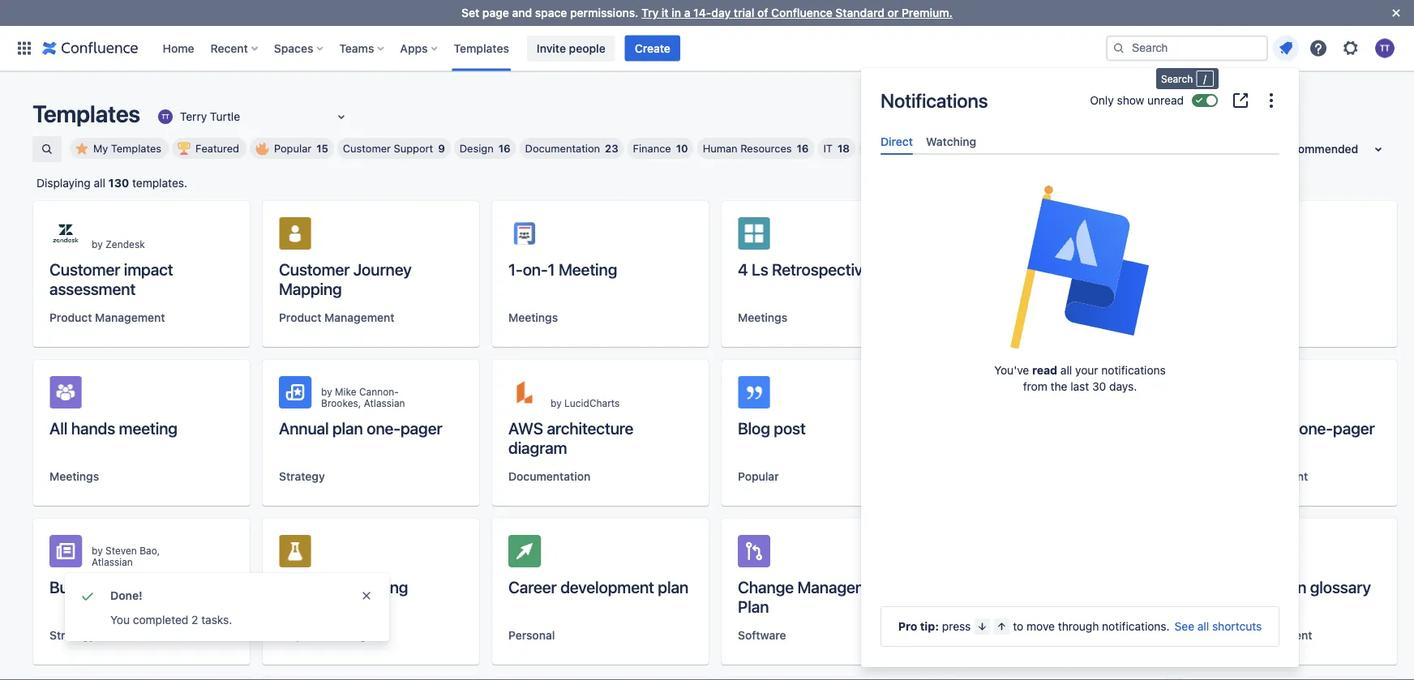 Task type: vqa. For each thing, say whether or not it's contained in the screenshot.
Meetings button
yes



Task type: locate. For each thing, give the bounding box(es) containing it.
dismiss image
[[360, 590, 373, 603]]

change
[[738, 578, 794, 597]]

meetings down all
[[49, 470, 99, 484]]

one- down cannon-
[[367, 419, 401, 438]]

standard
[[836, 6, 885, 19]]

atlassian up annual plan one-pager
[[364, 398, 405, 409]]

design 16
[[460, 142, 511, 155]]

plan right development
[[658, 578, 689, 597]]

130
[[108, 176, 129, 190]]

it 18
[[824, 142, 850, 155]]

10
[[676, 142, 689, 155]]

plan
[[738, 597, 769, 616]]

customer down open image
[[343, 142, 391, 155]]

product management for customer journey mapping
[[279, 311, 395, 325]]

meetings
[[509, 311, 558, 325], [738, 311, 788, 325], [49, 470, 99, 484]]

confluence image
[[42, 39, 138, 58], [42, 39, 138, 58]]

1
[[548, 260, 555, 279]]

by left lucidcharts at bottom
[[551, 398, 562, 409]]

1 horizontal spatial all
[[1061, 364, 1073, 377]]

invite people button
[[527, 35, 616, 61]]

by for diagram
[[551, 398, 562, 409]]

personal
[[509, 629, 555, 643]]

4 ls retrospective
[[738, 260, 872, 279]]

0 horizontal spatial all
[[94, 176, 105, 190]]

Search field
[[1107, 35, 1269, 61]]

2 horizontal spatial meetings
[[738, 311, 788, 325]]

planning inside button
[[320, 629, 367, 643]]

1 horizontal spatial business
[[1198, 419, 1262, 438]]

all inside all your notifications from the last 30 days.
[[1061, 364, 1073, 377]]

whys
[[981, 260, 1022, 279]]

more categories image
[[865, 142, 884, 161]]

change management plan
[[738, 578, 893, 616]]

recommended button
[[1269, 136, 1399, 162]]

meetings button down all
[[49, 469, 99, 485]]

1 one- from the left
[[367, 419, 401, 438]]

None text field
[[156, 109, 159, 125]]

2 horizontal spatial strategy
[[968, 311, 1014, 325]]

displaying
[[37, 176, 91, 190]]

strategy down annual
[[279, 470, 325, 484]]

0 horizontal spatial meetings
[[49, 470, 99, 484]]

pager for annual plan one-pager
[[401, 419, 443, 438]]

open notifications in a new tab image
[[1232, 91, 1251, 110]]

by left steven on the bottom left of page
[[92, 545, 103, 557]]

0 horizontal spatial strategy
[[49, 629, 96, 643]]

meetings button down "ls"
[[738, 310, 788, 326]]

1 vertical spatial strategy button
[[279, 469, 325, 485]]

atlassian inside by mike cannon- brookes, atlassian
[[364, 398, 405, 409]]

2 vertical spatial strategy
[[49, 629, 96, 643]]

customer journey mapping
[[279, 260, 412, 298]]

annual
[[279, 419, 329, 438]]

plan
[[333, 419, 363, 438], [1266, 419, 1296, 438], [658, 578, 689, 597]]

open search bar image
[[41, 143, 54, 156]]

planning right capacity
[[346, 578, 408, 597]]

0 vertical spatial strategy
[[968, 311, 1014, 325]]

0 vertical spatial planning
[[346, 578, 408, 597]]

all inside see all shortcuts button
[[1198, 620, 1210, 634]]

1 horizontal spatial popular
[[738, 470, 779, 484]]

invite people
[[537, 41, 606, 55]]

banner containing home
[[0, 26, 1415, 71]]

tab list containing direct
[[875, 128, 1287, 155]]

plan up the project management
[[1266, 419, 1296, 438]]

arrow down image
[[976, 621, 989, 634]]

meetings button for on-
[[509, 310, 558, 326]]

by mural button
[[952, 360, 1168, 506]]

strategy
[[968, 311, 1014, 325], [279, 470, 325, 484], [49, 629, 96, 643]]

management for business plan one-pager
[[1239, 470, 1309, 484]]

1 horizontal spatial strategy button
[[279, 469, 325, 485]]

1 horizontal spatial project
[[1198, 470, 1236, 484]]

direct
[[881, 135, 914, 148]]

meetings for on-
[[509, 311, 558, 325]]

customer up mapping
[[279, 260, 350, 279]]

tab list
[[875, 128, 1287, 155]]

templates up my
[[32, 100, 140, 127]]

0 vertical spatial popular
[[274, 142, 312, 155]]

2 horizontal spatial strategy button
[[968, 310, 1014, 326]]

by mike cannon- brookes, atlassian
[[321, 386, 405, 409]]

0 horizontal spatial project
[[279, 629, 317, 643]]

business up the you
[[49, 578, 114, 597]]

meetings button for hands
[[49, 469, 99, 485]]

project planning
[[279, 629, 367, 643]]

personal button
[[509, 628, 555, 644]]

popular down the blog
[[738, 470, 779, 484]]

0 vertical spatial business
[[1198, 419, 1262, 438]]

by left zendesk
[[92, 239, 103, 250]]

customer inside customer impact assessment
[[49, 260, 120, 279]]

journey
[[354, 260, 412, 279]]

2 vertical spatial templates
[[111, 142, 162, 155]]

0 horizontal spatial pager
[[401, 419, 443, 438]]

16
[[499, 142, 511, 155], [797, 142, 809, 155]]

customer inside customer journey mapping
[[279, 260, 350, 279]]

impact
[[124, 260, 173, 279]]

business up the project management
[[1198, 419, 1262, 438]]

all up the
[[1061, 364, 1073, 377]]

1 vertical spatial strategy
[[279, 470, 325, 484]]

glossary
[[1311, 578, 1372, 597]]

annual plan one-pager
[[279, 419, 443, 438]]

documentation for documentation
[[509, 470, 591, 484]]

strategy down 'whys'
[[968, 311, 1014, 325]]

meetings down "on-"
[[509, 311, 558, 325]]

product down mapping
[[279, 311, 322, 325]]

human resources 16
[[703, 142, 809, 155]]

5
[[968, 260, 978, 279]]

see
[[1175, 620, 1195, 634]]

meetings button for ls
[[738, 310, 788, 326]]

featured button
[[172, 138, 247, 159]]

your profile and preferences image
[[1376, 39, 1395, 58]]

16 right design
[[499, 142, 511, 155]]

documentation
[[525, 142, 600, 155], [509, 470, 591, 484]]

1 vertical spatial planning
[[320, 629, 367, 643]]

16 left it
[[797, 142, 809, 155]]

documentation left 23
[[525, 142, 600, 155]]

turtle
[[210, 110, 240, 123]]

popular left the 15
[[274, 142, 312, 155]]

0 horizontal spatial atlassian
[[92, 557, 133, 568]]

planning down dismiss 'icon'
[[320, 629, 367, 643]]

one- up the project management
[[1300, 419, 1334, 438]]

popular
[[274, 142, 312, 155], [738, 470, 779, 484]]

settings icon image
[[1342, 39, 1361, 58]]

arrow up image
[[996, 621, 1009, 634]]

pro
[[899, 620, 918, 634]]

1 vertical spatial project
[[279, 629, 317, 643]]

2
[[192, 614, 198, 627]]

people
[[569, 41, 606, 55]]

retrospective
[[772, 260, 872, 279]]

product
[[49, 311, 92, 325], [279, 311, 322, 325], [968, 629, 1010, 643], [1198, 629, 1240, 643]]

0 horizontal spatial 16
[[499, 142, 511, 155]]

1 horizontal spatial pager
[[1334, 419, 1376, 438]]

0 horizontal spatial plan
[[333, 419, 363, 438]]

product management for content design glossary
[[1198, 629, 1313, 643]]

strategy down success icon
[[49, 629, 96, 643]]

0 vertical spatial documentation
[[525, 142, 600, 155]]

atlassian
[[364, 398, 405, 409], [92, 557, 133, 568]]

by left mike
[[321, 386, 332, 398]]

business plan one-pager
[[1198, 419, 1376, 438]]

0 vertical spatial strategy button
[[968, 310, 1014, 326]]

or
[[888, 6, 899, 19]]

product down assessment
[[49, 311, 92, 325]]

meetings button down "on-"
[[509, 310, 558, 326]]

management down customer journey mapping
[[325, 311, 395, 325]]

project
[[1198, 470, 1236, 484], [279, 629, 317, 643]]

plan for annual
[[333, 419, 363, 438]]

strategy button down 'whys'
[[968, 310, 1014, 326]]

product management button for content design glossary
[[1198, 628, 1313, 644]]

4
[[738, 260, 748, 279]]

product for customer impact assessment
[[49, 311, 92, 325]]

displaying all 130 templates.
[[37, 176, 187, 190]]

strategy for 5
[[968, 311, 1014, 325]]

planning
[[346, 578, 408, 597], [320, 629, 367, 643]]

0 horizontal spatial strategy button
[[49, 628, 96, 644]]

15
[[317, 142, 328, 155]]

2 one- from the left
[[1300, 419, 1334, 438]]

management inside button
[[1239, 470, 1309, 484]]

2 vertical spatial all
[[1198, 620, 1210, 634]]

by inside by steven bao, atlassian
[[92, 545, 103, 557]]

only show unread
[[1091, 94, 1185, 107]]

1 vertical spatial all
[[1061, 364, 1073, 377]]

atlassian inside by steven bao, atlassian
[[92, 557, 133, 568]]

documentation 23
[[525, 142, 619, 155]]

business for business plan one-pager
[[1198, 419, 1262, 438]]

all left 130
[[94, 176, 105, 190]]

0 vertical spatial atlassian
[[364, 398, 405, 409]]

product left 'to'
[[968, 629, 1010, 643]]

day
[[712, 6, 731, 19]]

strategy button down success icon
[[49, 628, 96, 644]]

project planning button
[[279, 628, 367, 644]]

atlassian up business status update
[[92, 557, 133, 568]]

global element
[[10, 26, 1103, 71]]

customer for customer impact assessment
[[49, 260, 120, 279]]

try it in a 14-day trial of confluence standard or premium. link
[[642, 6, 953, 19]]

shortcuts
[[1213, 620, 1263, 634]]

0 vertical spatial templates
[[454, 41, 509, 55]]

strategy button down annual
[[279, 469, 325, 485]]

management down the 'business plan one-pager'
[[1239, 470, 1309, 484]]

1 vertical spatial popular
[[738, 470, 779, 484]]

product for content design glossary
[[1198, 629, 1240, 643]]

finance
[[633, 142, 672, 155]]

1 vertical spatial business
[[49, 578, 114, 597]]

templates right my
[[111, 142, 162, 155]]

0 horizontal spatial one-
[[367, 419, 401, 438]]

management inside change management plan
[[798, 578, 893, 597]]

terry
[[180, 110, 207, 123]]

by
[[92, 239, 103, 250], [321, 386, 332, 398], [551, 398, 562, 409], [1010, 398, 1021, 409], [92, 545, 103, 557]]

plan down brookes,
[[333, 419, 363, 438]]

strategy button for annual
[[279, 469, 325, 485]]

capacity planning
[[279, 578, 408, 597]]

meetings down "ls"
[[738, 311, 788, 325]]

1 horizontal spatial atlassian
[[364, 398, 405, 409]]

apps button
[[395, 35, 444, 61]]

1 horizontal spatial strategy
[[279, 470, 325, 484]]

product right the see
[[1198, 629, 1240, 643]]

customer impact assessment
[[49, 260, 173, 298]]

1 vertical spatial atlassian
[[92, 557, 133, 568]]

1 horizontal spatial 16
[[797, 142, 809, 155]]

documentation down diagram
[[509, 470, 591, 484]]

all
[[49, 419, 67, 438]]

1-
[[509, 260, 523, 279]]

1 horizontal spatial meetings button
[[509, 310, 558, 326]]

management down customer impact assessment at top
[[95, 311, 165, 325]]

confluence
[[772, 6, 833, 19]]

1 horizontal spatial meetings
[[509, 311, 558, 325]]

use button
[[193, 623, 234, 649]]

2 horizontal spatial all
[[1198, 620, 1210, 634]]

by left mural
[[1010, 398, 1021, 409]]

0 vertical spatial project
[[1198, 470, 1236, 484]]

templates down the set
[[454, 41, 509, 55]]

management down design
[[1243, 629, 1313, 643]]

1 horizontal spatial plan
[[658, 578, 689, 597]]

0 horizontal spatial meetings button
[[49, 469, 99, 485]]

content design glossary
[[1198, 578, 1372, 597]]

my templates
[[93, 142, 162, 155]]

banner
[[0, 26, 1415, 71]]

management right change
[[798, 578, 893, 597]]

1 pager from the left
[[401, 419, 443, 438]]

status
[[118, 578, 162, 597]]

2 horizontal spatial plan
[[1266, 419, 1296, 438]]

by inside by mike cannon- brookes, atlassian
[[321, 386, 332, 398]]

all right the see
[[1198, 620, 1210, 634]]

0 horizontal spatial popular
[[274, 142, 312, 155]]

popular button
[[738, 469, 779, 485]]

trial
[[734, 6, 755, 19]]

1 16 from the left
[[499, 142, 511, 155]]

templates.
[[132, 176, 187, 190]]

project for capacity planning
[[279, 629, 317, 643]]

recent button
[[206, 35, 264, 61]]

0 vertical spatial all
[[94, 176, 105, 190]]

1-on-1 meeting
[[509, 260, 618, 279]]

2 vertical spatial strategy button
[[49, 628, 96, 644]]

customer
[[343, 142, 391, 155], [49, 260, 120, 279], [279, 260, 350, 279]]

finance 10
[[633, 142, 689, 155]]

1 horizontal spatial one-
[[1300, 419, 1334, 438]]

management right arrow up "image"
[[1013, 629, 1084, 643]]

customer up assessment
[[49, 260, 120, 279]]

recommended
[[1279, 142, 1359, 156]]

2 pager from the left
[[1334, 419, 1376, 438]]

2 horizontal spatial meetings button
[[738, 310, 788, 326]]

0 horizontal spatial business
[[49, 578, 114, 597]]

pro tip: press
[[899, 620, 971, 634]]

you
[[110, 614, 130, 627]]

1 vertical spatial documentation
[[509, 470, 591, 484]]

completed
[[133, 614, 189, 627]]



Task type: describe. For each thing, give the bounding box(es) containing it.
all hands meeting
[[49, 419, 178, 438]]

featured
[[196, 142, 239, 155]]

try
[[642, 6, 659, 19]]

meeting
[[559, 260, 618, 279]]

ls
[[752, 260, 769, 279]]

mapping
[[279, 279, 342, 298]]

design
[[460, 142, 494, 155]]

project management
[[1198, 470, 1309, 484]]

14-
[[694, 6, 712, 19]]

plan for business
[[1266, 419, 1296, 438]]

strategy button for 5
[[968, 310, 1014, 326]]

close image
[[1387, 3, 1407, 23]]

product management button for customer impact assessment
[[49, 310, 165, 326]]

the
[[1051, 380, 1068, 394]]

documentation button
[[509, 469, 591, 485]]

product for customer journey mapping
[[279, 311, 322, 325]]

you've read
[[995, 364, 1058, 377]]

more image
[[1262, 91, 1282, 110]]

blog
[[738, 419, 771, 438]]

through
[[1059, 620, 1100, 634]]

notifications dialog
[[862, 68, 1300, 668]]

zendesk
[[105, 239, 145, 250]]

only
[[1091, 94, 1115, 107]]

software
[[738, 629, 787, 643]]

planning for project planning
[[320, 629, 367, 643]]

strategy for annual
[[279, 470, 325, 484]]

by for one-
[[321, 386, 332, 398]]

my templates button
[[70, 138, 169, 159]]

teams button
[[335, 35, 391, 61]]

tab list inside notifications dialog
[[875, 128, 1287, 155]]

career
[[509, 578, 557, 597]]

product management button for customer journey mapping
[[279, 310, 395, 326]]

one- for business
[[1300, 419, 1334, 438]]

meetings for ls
[[738, 311, 788, 325]]

diagram
[[509, 438, 568, 457]]

spaces
[[274, 41, 313, 55]]

business status update
[[49, 578, 216, 597]]

lucidcharts
[[565, 398, 620, 409]]

days.
[[1110, 380, 1138, 394]]

management for content design glossary
[[1243, 629, 1313, 643]]

success image
[[78, 587, 97, 606]]

5 whys analysis
[[968, 260, 1085, 279]]

templates inside my templates button
[[111, 142, 162, 155]]

aws architecture diagram
[[509, 419, 634, 457]]

by for assessment
[[92, 239, 103, 250]]

templates link
[[449, 35, 514, 61]]

business for business status update
[[49, 578, 114, 597]]

you completed 2 tasks.
[[110, 614, 232, 627]]

see all shortcuts button
[[1175, 619, 1263, 635]]

help icon image
[[1309, 39, 1329, 58]]

notifications.
[[1103, 620, 1170, 634]]

home link
[[158, 35, 199, 61]]

analysis
[[1025, 260, 1085, 279]]

show
[[1118, 94, 1145, 107]]

brookes,
[[321, 398, 361, 409]]

update
[[166, 578, 216, 597]]

by inside button
[[1010, 398, 1021, 409]]

templates inside templates link
[[454, 41, 509, 55]]

permissions.
[[570, 6, 639, 19]]

bao,
[[140, 545, 160, 557]]

it
[[824, 142, 833, 155]]

project management button
[[1198, 469, 1309, 485]]

by steven bao, atlassian
[[92, 545, 160, 568]]

search image
[[1113, 42, 1126, 55]]

see all shortcuts
[[1175, 620, 1263, 634]]

read
[[1033, 364, 1058, 377]]

direct tab panel
[[875, 155, 1287, 170]]

1 vertical spatial templates
[[32, 100, 140, 127]]

meetings for hands
[[49, 470, 99, 484]]

my
[[93, 142, 108, 155]]

30
[[1093, 380, 1107, 394]]

search
[[1162, 73, 1194, 84]]

all for see
[[1198, 620, 1210, 634]]

human
[[703, 142, 738, 155]]

unread
[[1148, 94, 1185, 107]]

move
[[1027, 620, 1056, 634]]

page
[[483, 6, 509, 19]]

cannon-
[[359, 386, 399, 398]]

management for customer impact assessment
[[95, 311, 165, 325]]

open image
[[332, 107, 351, 127]]

press
[[943, 620, 971, 634]]

watching
[[927, 135, 977, 148]]

project for business plan one-pager
[[1198, 470, 1236, 484]]

from
[[1024, 380, 1048, 394]]

by zendesk
[[92, 239, 145, 250]]

appswitcher icon image
[[15, 39, 34, 58]]

customer for customer journey mapping
[[279, 260, 350, 279]]

notifications
[[881, 89, 988, 112]]

planning for capacity planning
[[346, 578, 408, 597]]

by for update
[[92, 545, 103, 557]]

on-
[[523, 260, 548, 279]]

assessment
[[49, 279, 136, 298]]

notification icon image
[[1277, 39, 1296, 58]]

product management for customer impact assessment
[[49, 311, 165, 325]]

notifications
[[1102, 364, 1167, 377]]

documentation for documentation 23
[[525, 142, 600, 155]]

it
[[662, 6, 669, 19]]

by lucidcharts
[[551, 398, 620, 409]]

all your notifications from the last 30 days.
[[1024, 364, 1167, 394]]

9
[[438, 142, 445, 155]]

resources
[[741, 142, 792, 155]]

pager for business plan one-pager
[[1334, 419, 1376, 438]]

23
[[605, 142, 619, 155]]

development
[[561, 578, 655, 597]]

management for customer journey mapping
[[325, 311, 395, 325]]

spaces button
[[269, 35, 330, 61]]

all for displaying
[[94, 176, 105, 190]]

customer for customer support 9
[[343, 142, 391, 155]]

tip:
[[921, 620, 939, 634]]

2 16 from the left
[[797, 142, 809, 155]]

set
[[462, 6, 480, 19]]

to
[[1014, 620, 1024, 634]]

one- for annual
[[367, 419, 401, 438]]

recent
[[211, 41, 248, 55]]



